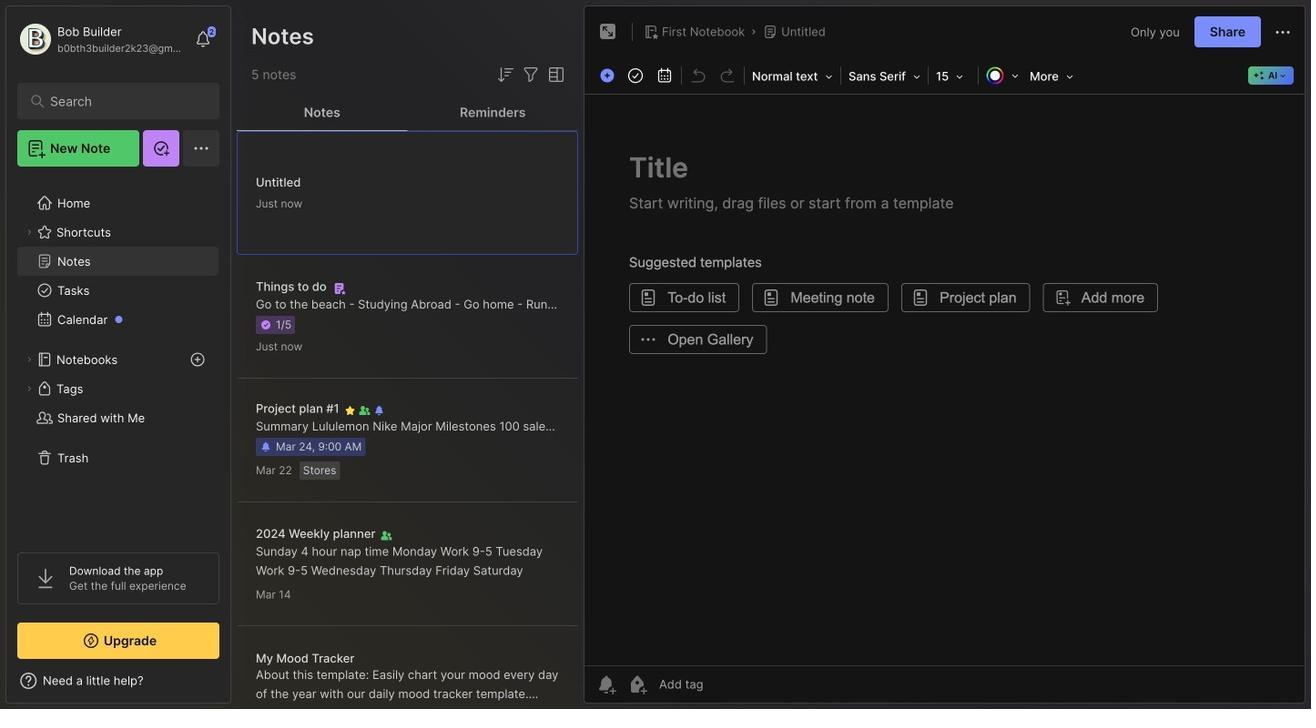 Task type: locate. For each thing, give the bounding box(es) containing it.
More field
[[1024, 64, 1079, 89]]

More actions field
[[1272, 20, 1294, 43]]

add filters image
[[520, 64, 542, 86]]

tree
[[6, 178, 230, 536]]

none search field inside main element
[[50, 90, 195, 112]]

View options field
[[542, 64, 567, 86]]

WHAT'S NEW field
[[6, 666, 230, 696]]

tab list
[[237, 95, 578, 131]]

Add filters field
[[520, 64, 542, 86]]

main element
[[0, 0, 237, 709]]

Sort options field
[[494, 64, 516, 86]]

Font family field
[[843, 64, 926, 89]]

Search text field
[[50, 93, 195, 110]]

None search field
[[50, 90, 195, 112]]

Font color field
[[981, 63, 1024, 88]]

task image
[[623, 63, 648, 88]]



Task type: vqa. For each thing, say whether or not it's contained in the screenshot.
New "popup button"
no



Task type: describe. For each thing, give the bounding box(es) containing it.
Note Editor text field
[[585, 94, 1305, 666]]

calendar event image
[[652, 63, 677, 88]]

add tag image
[[626, 674, 648, 696]]

expand tags image
[[24, 383, 35, 394]]

more actions image
[[1272, 21, 1294, 43]]

Heading level field
[[747, 64, 839, 89]]

add a reminder image
[[595, 674, 617, 696]]

Add tag field
[[657, 676, 794, 692]]

Insert field
[[595, 64, 621, 87]]

expand note image
[[597, 21, 619, 43]]

expand notebooks image
[[24, 354, 35, 365]]

Account field
[[17, 21, 186, 57]]

Font size field
[[930, 64, 976, 89]]

click to collapse image
[[230, 676, 244, 697]]

tree inside main element
[[6, 178, 230, 536]]

note window element
[[584, 5, 1306, 708]]



